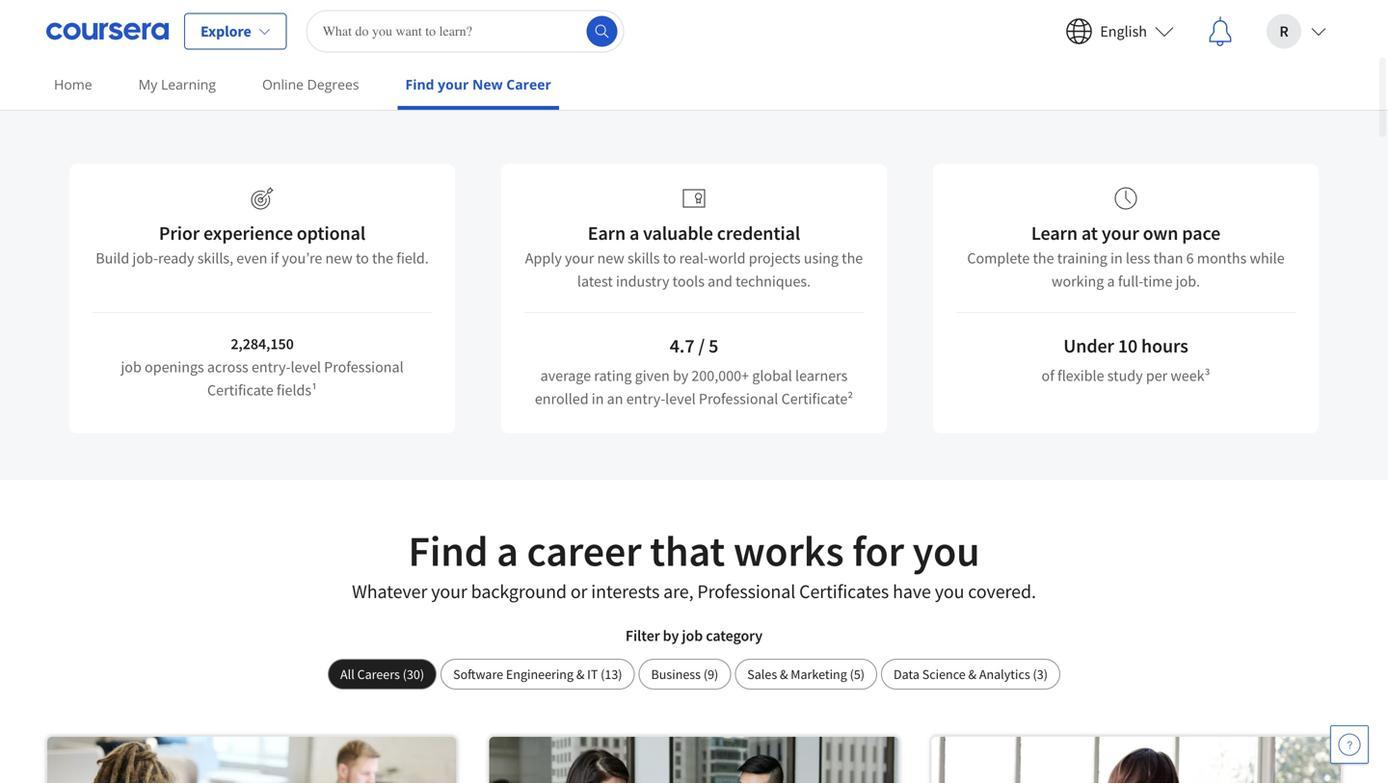 Task type: locate. For each thing, give the bounding box(es) containing it.
&
[[576, 666, 585, 683], [780, 666, 788, 683], [968, 666, 977, 683]]

option group containing all careers (30)
[[328, 659, 1060, 690]]

find a career that works for you whatever your background or interests are, professional certificates have you covered.
[[352, 524, 1036, 604]]

1 horizontal spatial &
[[780, 666, 788, 683]]

to left real-
[[663, 249, 676, 268]]

new down optional
[[325, 249, 353, 268]]

your
[[781, 21, 864, 75], [438, 75, 469, 94], [1102, 221, 1139, 245], [565, 249, 594, 268], [431, 580, 467, 604]]

1 horizontal spatial and
[[708, 272, 732, 291]]

professional inside 2,284,150 job openings across entry-level professional certificate fields¹
[[324, 358, 404, 377]]

entry- down 2,284,150
[[252, 358, 291, 377]]

earn
[[629, 77, 665, 101]]

new inside earn a valuable credential apply your new skills to real-world projects using the latest industry tools and techniques.
[[597, 249, 624, 268]]

(3)
[[1033, 666, 1048, 683]]

my learning link
[[131, 63, 224, 106]]

a left 'full-'
[[1107, 272, 1115, 291]]

your up less
[[1102, 221, 1139, 245]]

200,000+
[[692, 366, 749, 386]]

training down step
[[529, 77, 591, 101]]

get
[[353, 77, 380, 101]]

1 vertical spatial professional
[[699, 389, 778, 409]]

week³
[[1171, 366, 1210, 386]]

by right filter
[[663, 627, 679, 646]]

1 vertical spatial job
[[682, 627, 703, 646]]

business
[[651, 666, 701, 683]]

flexible
[[1058, 366, 1104, 386]]

to down optional
[[356, 249, 369, 268]]

in inside 4.7 / 5 average rating given by 200,000+ global learners enrolled in an entry-level professional certificate²
[[592, 389, 604, 409]]

you up have
[[913, 524, 980, 578]]

r button
[[1251, 0, 1342, 62]]

full-
[[1118, 272, 1143, 291]]

enrolled
[[535, 389, 589, 409]]

0 horizontal spatial level
[[291, 358, 321, 377]]

professional inside find a career that works for you whatever your background or interests are, professional certificates have you covered.
[[697, 580, 796, 604]]

entry- inside 4.7 / 5 average rating given by 200,000+ global learners enrolled in an entry-level professional certificate²
[[626, 389, 665, 409]]

your inside find a career that works for you whatever your background or interests are, professional certificates have you covered.
[[431, 580, 467, 604]]

under
[[1063, 334, 1114, 358]]

2 horizontal spatial &
[[968, 666, 977, 683]]

explore
[[201, 22, 251, 41]]

level inside take the first step toward your new career get professional-level training and earn a credential recognized by leading companies.
[[488, 77, 525, 101]]

1 vertical spatial by
[[673, 366, 688, 386]]

credential down "toward"
[[682, 77, 763, 101]]

new for apply
[[597, 249, 624, 268]]

0 vertical spatial by
[[858, 77, 877, 101]]

5
[[709, 334, 718, 358]]

2 horizontal spatial level
[[665, 389, 696, 409]]

the inside take the first step toward your new career get professional-level training and earn a credential recognized by leading companies.
[[408, 21, 469, 75]]

sales
[[747, 666, 777, 683]]

0 horizontal spatial training
[[529, 77, 591, 101]]

1 vertical spatial you
[[935, 580, 964, 604]]

2 & from the left
[[780, 666, 788, 683]]

new down earn
[[597, 249, 624, 268]]

career
[[506, 75, 551, 94]]

if
[[271, 249, 279, 268]]

degrees
[[307, 75, 359, 94]]

all
[[340, 666, 355, 683]]

Data Science & Analytics (3) button
[[881, 659, 1060, 690]]

entry-
[[252, 358, 291, 377], [626, 389, 665, 409]]

2 vertical spatial level
[[665, 389, 696, 409]]

companies.
[[944, 77, 1035, 101]]

the up the professional-
[[408, 21, 469, 75]]

None search field
[[306, 10, 624, 53]]

career up companies.
[[958, 21, 1073, 75]]

1 vertical spatial training
[[1057, 249, 1107, 268]]

careers
[[357, 666, 400, 683]]

level up the fields¹ at the left
[[291, 358, 321, 377]]

1 vertical spatial credential
[[717, 221, 800, 245]]

0 vertical spatial career
[[958, 21, 1073, 75]]

job
[[121, 358, 142, 377], [682, 627, 703, 646]]

0 horizontal spatial to
[[356, 249, 369, 268]]

earn
[[588, 221, 626, 245]]

your up latest in the left of the page
[[565, 249, 594, 268]]

1 vertical spatial and
[[708, 272, 732, 291]]

in left less
[[1111, 249, 1123, 268]]

& right sales
[[780, 666, 788, 683]]

2 vertical spatial professional
[[697, 580, 796, 604]]

& right science
[[968, 666, 977, 683]]

you right have
[[935, 580, 964, 604]]

your up recognized
[[781, 21, 864, 75]]

career inside find a career that works for you whatever your background or interests are, professional certificates have you covered.
[[527, 524, 642, 578]]

2 horizontal spatial new
[[873, 21, 949, 75]]

the left field.
[[372, 249, 393, 268]]

at
[[1081, 221, 1098, 245]]

1 & from the left
[[576, 666, 585, 683]]

by
[[858, 77, 877, 101], [673, 366, 688, 386], [663, 627, 679, 646]]

software engineering & it (13)
[[453, 666, 622, 683]]

& inside software engineering & it (13) button
[[576, 666, 585, 683]]

by left "leading"
[[858, 77, 877, 101]]

a right the earn
[[669, 77, 679, 101]]

ready
[[158, 249, 194, 268]]

the inside learn at your own pace complete the training in less than 6 months while working a full-time job.
[[1033, 249, 1054, 268]]

1 horizontal spatial level
[[488, 77, 525, 101]]

3 & from the left
[[968, 666, 977, 683]]

online degrees link
[[255, 63, 367, 106]]

level down given
[[665, 389, 696, 409]]

job left "openings"
[[121, 358, 142, 377]]

(5)
[[850, 666, 865, 683]]

0 vertical spatial job
[[121, 358, 142, 377]]

covered.
[[968, 580, 1036, 604]]

credential inside earn a valuable credential apply your new skills to real-world projects using the latest industry tools and techniques.
[[717, 221, 800, 245]]

toward
[[643, 21, 773, 75]]

find up whatever
[[408, 524, 488, 578]]

prior experience optional build job-ready skills, even if you're new to the field.
[[96, 221, 429, 268]]

and
[[595, 77, 626, 101], [708, 272, 732, 291]]

background
[[471, 580, 567, 604]]

certificate
[[207, 381, 273, 400]]

0 horizontal spatial new
[[325, 249, 353, 268]]

the
[[408, 21, 469, 75], [372, 249, 393, 268], [842, 249, 863, 268], [1033, 249, 1054, 268]]

earn a valuable credential apply your new skills to real-world projects using the latest industry tools and techniques.
[[525, 221, 863, 291]]

hours
[[1141, 334, 1188, 358]]

0 vertical spatial professional
[[324, 358, 404, 377]]

0 vertical spatial entry-
[[252, 358, 291, 377]]

new
[[472, 75, 503, 94]]

credential up projects
[[717, 221, 800, 245]]

1 horizontal spatial training
[[1057, 249, 1107, 268]]

online degrees
[[262, 75, 359, 94]]

and left the earn
[[595, 77, 626, 101]]

of
[[1042, 366, 1054, 386]]

your right whatever
[[431, 580, 467, 604]]

in left an
[[592, 389, 604, 409]]

job inside 2,284,150 job openings across entry-level professional certificate fields¹
[[121, 358, 142, 377]]

certificates
[[799, 580, 889, 604]]

0 vertical spatial and
[[595, 77, 626, 101]]

you
[[913, 524, 980, 578], [935, 580, 964, 604]]

apply
[[525, 249, 562, 268]]

1 vertical spatial career
[[527, 524, 642, 578]]

1 horizontal spatial to
[[663, 249, 676, 268]]

category
[[706, 627, 763, 646]]

step
[[558, 21, 635, 75]]

& inside data science & analytics (3) button
[[968, 666, 977, 683]]

career
[[958, 21, 1073, 75], [527, 524, 642, 578]]

1 horizontal spatial new
[[597, 249, 624, 268]]

2 to from the left
[[663, 249, 676, 268]]

and down world
[[708, 272, 732, 291]]

the inside the 'prior experience optional build job-ready skills, even if you're new to the field.'
[[372, 249, 393, 268]]

learn
[[1031, 221, 1078, 245]]

new up "leading"
[[873, 21, 949, 75]]

0 vertical spatial training
[[529, 77, 591, 101]]

1 vertical spatial find
[[408, 524, 488, 578]]

1 horizontal spatial career
[[958, 21, 1073, 75]]

(30)
[[403, 666, 424, 683]]

help center image
[[1338, 734, 1361, 757]]

new inside take the first step toward your new career get professional-level training and earn a credential recognized by leading companies.
[[873, 21, 949, 75]]

0 horizontal spatial in
[[592, 389, 604, 409]]

/
[[698, 334, 705, 358]]

engineering
[[506, 666, 574, 683]]

1 vertical spatial level
[[291, 358, 321, 377]]

a inside find a career that works for you whatever your background or interests are, professional certificates have you covered.
[[497, 524, 518, 578]]

to inside earn a valuable credential apply your new skills to real-world projects using the latest industry tools and techniques.
[[663, 249, 676, 268]]

per
[[1146, 366, 1168, 386]]

a up the skills
[[630, 221, 639, 245]]

& for data science & analytics (3)
[[968, 666, 977, 683]]

level down first
[[488, 77, 525, 101]]

by right given
[[673, 366, 688, 386]]

1 vertical spatial in
[[592, 389, 604, 409]]

and inside take the first step toward your new career get professional-level training and earn a credential recognized by leading companies.
[[595, 77, 626, 101]]

0 horizontal spatial and
[[595, 77, 626, 101]]

skills,
[[197, 249, 233, 268]]

1 horizontal spatial entry-
[[626, 389, 665, 409]]

a up background
[[497, 524, 518, 578]]

whatever
[[352, 580, 427, 604]]

1 horizontal spatial in
[[1111, 249, 1123, 268]]

a inside earn a valuable credential apply your new skills to real-world projects using the latest industry tools and techniques.
[[630, 221, 639, 245]]

0 vertical spatial in
[[1111, 249, 1123, 268]]

find right get
[[405, 75, 434, 94]]

the down 'learn'
[[1033, 249, 1054, 268]]

0 horizontal spatial career
[[527, 524, 642, 578]]

0 horizontal spatial entry-
[[252, 358, 291, 377]]

training up working
[[1057, 249, 1107, 268]]

Software Engineering & IT (13) button
[[441, 659, 635, 690]]

0 vertical spatial credential
[[682, 77, 763, 101]]

in inside learn at your own pace complete the training in less than 6 months while working a full-time job.
[[1111, 249, 1123, 268]]

10
[[1118, 334, 1138, 358]]

2,284,150 job openings across entry-level professional certificate fields¹
[[121, 335, 404, 400]]

job up business (9) button
[[682, 627, 703, 646]]

2,284,150
[[231, 335, 294, 354]]

professional inside 4.7 / 5 average rating given by 200,000+ global learners enrolled in an entry-level professional certificate²
[[699, 389, 778, 409]]

are,
[[663, 580, 694, 604]]

the right using in the top right of the page
[[842, 249, 863, 268]]

& left it on the left
[[576, 666, 585, 683]]

english
[[1100, 22, 1147, 41]]

training
[[529, 77, 591, 101], [1057, 249, 1107, 268]]

level inside 2,284,150 job openings across entry-level professional certificate fields¹
[[291, 358, 321, 377]]

0 horizontal spatial &
[[576, 666, 585, 683]]

given
[[635, 366, 670, 386]]

1 vertical spatial entry-
[[626, 389, 665, 409]]

find inside find a career that works for you whatever your background or interests are, professional certificates have you covered.
[[408, 524, 488, 578]]

0 vertical spatial find
[[405, 75, 434, 94]]

0 horizontal spatial job
[[121, 358, 142, 377]]

entry- inside 2,284,150 job openings across entry-level professional certificate fields¹
[[252, 358, 291, 377]]

find for your
[[405, 75, 434, 94]]

job-
[[132, 249, 158, 268]]

career up 'or'
[[527, 524, 642, 578]]

entry- down given
[[626, 389, 665, 409]]

0 vertical spatial level
[[488, 77, 525, 101]]

option group
[[328, 659, 1060, 690]]

1 to from the left
[[356, 249, 369, 268]]

build
[[96, 249, 129, 268]]



Task type: vqa. For each thing, say whether or not it's contained in the screenshot.
Certificate Menu "ELEMENT"
no



Task type: describe. For each thing, give the bounding box(es) containing it.
your left new
[[438, 75, 469, 94]]

career inside take the first step toward your new career get professional-level training and earn a credential recognized by leading companies.
[[958, 21, 1073, 75]]

2 vertical spatial by
[[663, 627, 679, 646]]

experience
[[203, 221, 293, 245]]

english button
[[1050, 0, 1190, 62]]

credential inside take the first step toward your new career get professional-level training and earn a credential recognized by leading companies.
[[682, 77, 763, 101]]

certificate²
[[781, 389, 853, 409]]

valuable
[[643, 221, 713, 245]]

across
[[207, 358, 248, 377]]

average
[[540, 366, 591, 386]]

tools
[[673, 272, 705, 291]]

global
[[752, 366, 792, 386]]

openings
[[145, 358, 204, 377]]

home link
[[46, 63, 100, 106]]

1 horizontal spatial job
[[682, 627, 703, 646]]

science
[[922, 666, 966, 683]]

r
[[1280, 22, 1289, 41]]

industry
[[616, 272, 669, 291]]

rating
[[594, 366, 632, 386]]

my learning
[[138, 75, 216, 94]]

for
[[852, 524, 904, 578]]

level inside 4.7 / 5 average rating given by 200,000+ global learners enrolled in an entry-level professional certificate²
[[665, 389, 696, 409]]

by inside 4.7 / 5 average rating given by 200,000+ global learners enrolled in an entry-level professional certificate²
[[673, 366, 688, 386]]

to inside the 'prior experience optional build job-ready skills, even if you're new to the field.'
[[356, 249, 369, 268]]

& for software engineering & it (13)
[[576, 666, 585, 683]]

6
[[1186, 249, 1194, 268]]

4.7
[[670, 334, 695, 358]]

study
[[1107, 366, 1143, 386]]

new inside the 'prior experience optional build job-ready skills, even if you're new to the field.'
[[325, 249, 353, 268]]

projects
[[749, 249, 801, 268]]

find your new career
[[405, 75, 551, 94]]

marketing
[[791, 666, 847, 683]]

world
[[708, 249, 746, 268]]

Sales & Marketing (5) button
[[735, 659, 877, 690]]

months
[[1197, 249, 1247, 268]]

explore button
[[184, 13, 287, 50]]

that
[[650, 524, 725, 578]]

complete
[[967, 249, 1030, 268]]

all careers (30)
[[340, 666, 424, 683]]

skills
[[628, 249, 660, 268]]

by inside take the first step toward your new career get professional-level training and earn a credential recognized by leading companies.
[[858, 77, 877, 101]]

find for a
[[408, 524, 488, 578]]

less
[[1126, 249, 1150, 268]]

take the first step toward your new career get professional-level training and earn a credential recognized by leading companies.
[[316, 21, 1073, 101]]

learning
[[161, 75, 216, 94]]

home
[[54, 75, 92, 94]]

learn at your own pace complete the training in less than 6 months while working a full-time job.
[[967, 221, 1285, 291]]

real-
[[679, 249, 708, 268]]

business (9)
[[651, 666, 718, 683]]

learners
[[795, 366, 848, 386]]

data
[[894, 666, 920, 683]]

new for toward
[[873, 21, 949, 75]]

0 vertical spatial you
[[913, 524, 980, 578]]

data science & analytics (3)
[[894, 666, 1048, 683]]

sales & marketing (5)
[[747, 666, 865, 683]]

under 10 hours of flexible study per week³
[[1042, 334, 1210, 386]]

online
[[262, 75, 304, 94]]

my
[[138, 75, 157, 94]]

working
[[1052, 272, 1104, 291]]

a inside take the first step toward your new career get professional-level training and earn a credential recognized by leading companies.
[[669, 77, 679, 101]]

Business (9) button
[[639, 659, 731, 690]]

pace
[[1182, 221, 1221, 245]]

a inside learn at your own pace complete the training in less than 6 months while working a full-time job.
[[1107, 272, 1115, 291]]

fields¹
[[277, 381, 317, 400]]

analytics
[[979, 666, 1030, 683]]

training inside take the first step toward your new career get professional-level training and earn a credential recognized by leading companies.
[[529, 77, 591, 101]]

your inside earn a valuable credential apply your new skills to real-world projects using the latest industry tools and techniques.
[[565, 249, 594, 268]]

your inside take the first step toward your new career get professional-level training and earn a credential recognized by leading companies.
[[781, 21, 864, 75]]

own
[[1143, 221, 1178, 245]]

professional-
[[384, 77, 488, 101]]

What do you want to learn? text field
[[306, 10, 624, 53]]

find your new career link
[[398, 63, 559, 110]]

latest
[[577, 272, 613, 291]]

you're
[[282, 249, 322, 268]]

prior
[[159, 221, 200, 245]]

(13)
[[601, 666, 622, 683]]

works
[[733, 524, 844, 578]]

training inside learn at your own pace complete the training in less than 6 months while working a full-time job.
[[1057, 249, 1107, 268]]

4.7 / 5 average rating given by 200,000+ global learners enrolled in an entry-level professional certificate²
[[535, 334, 853, 409]]

All Careers (30) button
[[328, 659, 437, 690]]

techniques.
[[736, 272, 811, 291]]

leading
[[881, 77, 940, 101]]

& inside sales & marketing (5) button
[[780, 666, 788, 683]]

job.
[[1176, 272, 1200, 291]]

using
[[804, 249, 839, 268]]

an
[[607, 389, 623, 409]]

coursera image
[[46, 16, 169, 47]]

your inside learn at your own pace complete the training in less than 6 months while working a full-time job.
[[1102, 221, 1139, 245]]

the inside earn a valuable credential apply your new skills to real-world projects using the latest industry tools and techniques.
[[842, 249, 863, 268]]

and inside earn a valuable credential apply your new skills to real-world projects using the latest industry tools and techniques.
[[708, 272, 732, 291]]

or
[[570, 580, 587, 604]]

have
[[893, 580, 931, 604]]

than
[[1153, 249, 1183, 268]]

(9)
[[704, 666, 718, 683]]

it
[[587, 666, 598, 683]]

interests
[[591, 580, 660, 604]]



